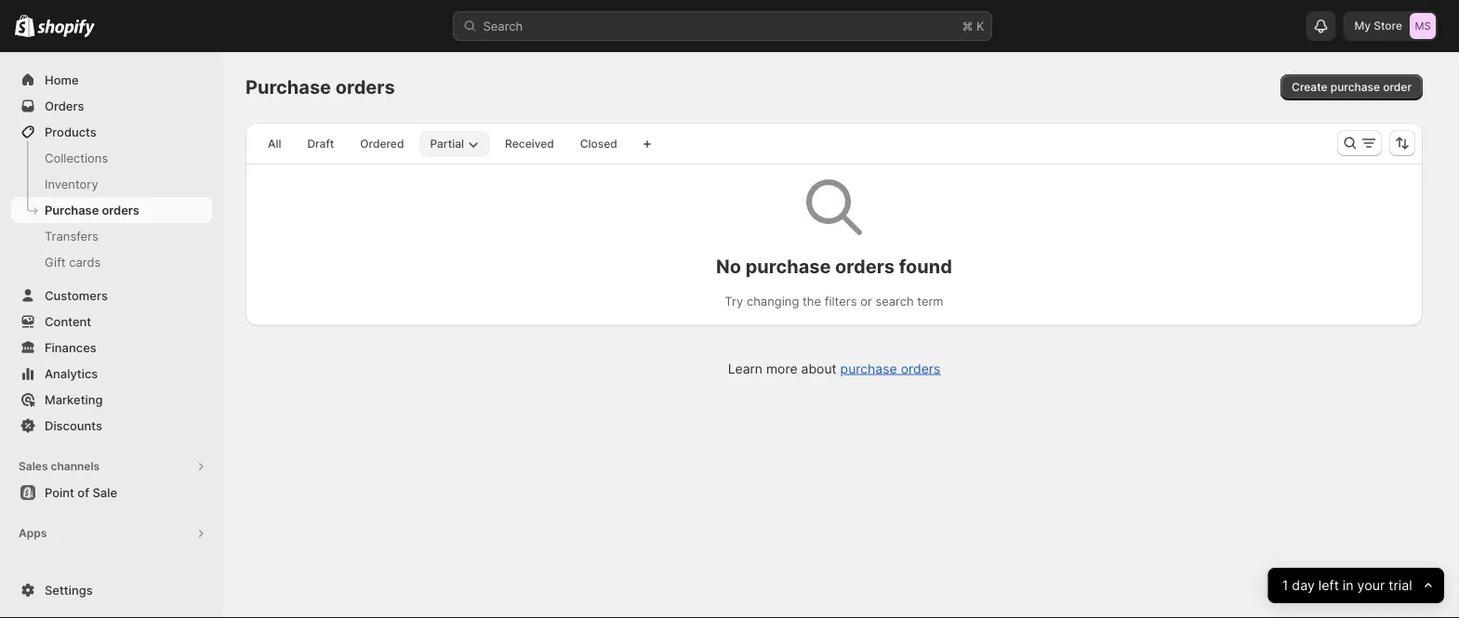 Task type: locate. For each thing, give the bounding box(es) containing it.
1 horizontal spatial purchase orders
[[246, 76, 395, 99]]

tab list
[[253, 130, 632, 157]]

partial button
[[419, 131, 490, 157]]

order
[[1383, 80, 1412, 94]]

1 vertical spatial purchase
[[45, 203, 99, 217]]

1 vertical spatial purchase orders
[[45, 203, 139, 217]]

purchase up transfers
[[45, 203, 99, 217]]

purchase inside purchase orders link
[[45, 203, 99, 217]]

sales channels button
[[11, 454, 212, 480]]

purchase orders up draft
[[246, 76, 395, 99]]

purchase
[[246, 76, 331, 99], [45, 203, 99, 217]]

content link
[[11, 309, 212, 335]]

2 horizontal spatial purchase
[[1331, 80, 1380, 94]]

received link
[[494, 131, 565, 157]]

0 vertical spatial purchase orders
[[246, 76, 395, 99]]

create
[[1292, 80, 1328, 94]]

analytics
[[45, 366, 98, 381]]

learn more about purchase orders
[[728, 361, 941, 377]]

empty search results image
[[806, 180, 862, 235]]

0 horizontal spatial purchase
[[746, 255, 831, 278]]

purchase orders down inventory link in the left of the page
[[45, 203, 139, 217]]

orders inside purchase orders link
[[102, 203, 139, 217]]

purchase left order
[[1331, 80, 1380, 94]]

no
[[716, 255, 741, 278]]

customers
[[45, 288, 108, 303]]

sale
[[92, 486, 117, 500]]

0 vertical spatial purchase
[[246, 76, 331, 99]]

1 vertical spatial purchase
[[746, 255, 831, 278]]

1 day left in your trial button
[[1268, 568, 1444, 604]]

or
[[860, 294, 872, 309]]

sales
[[19, 460, 48, 473]]

k
[[977, 19, 984, 33]]

home link
[[11, 67, 212, 93]]

day
[[1292, 578, 1315, 594]]

collections
[[45, 151, 108, 165]]

settings
[[45, 583, 93, 598]]

your
[[1358, 578, 1385, 594]]

orders
[[335, 76, 395, 99], [102, 203, 139, 217], [835, 255, 895, 278], [901, 361, 941, 377]]

shopify image
[[15, 15, 35, 37], [37, 19, 95, 38]]

0 horizontal spatial purchase
[[45, 203, 99, 217]]

orders down term
[[901, 361, 941, 377]]

create purchase order link
[[1281, 74, 1423, 100]]

ordered
[[360, 137, 404, 151]]

purchase
[[1331, 80, 1380, 94], [746, 255, 831, 278], [840, 361, 897, 377]]

products link
[[11, 119, 212, 145]]

tab list containing all
[[253, 130, 632, 157]]

draft link
[[296, 131, 345, 157]]

try
[[725, 294, 743, 309]]

create purchase order
[[1292, 80, 1412, 94]]

1 day left in your trial
[[1282, 578, 1413, 594]]

sales channels
[[19, 460, 100, 473]]

orders down inventory link in the left of the page
[[102, 203, 139, 217]]

changing
[[747, 294, 799, 309]]

ordered link
[[349, 131, 415, 157]]

⌘ k
[[962, 19, 984, 33]]

point of sale
[[45, 486, 117, 500]]

more
[[766, 361, 798, 377]]

purchase right about
[[840, 361, 897, 377]]

marketing
[[45, 392, 103, 407]]

products
[[45, 125, 97, 139]]

1 horizontal spatial purchase
[[840, 361, 897, 377]]

trial
[[1389, 578, 1413, 594]]

purchase orders
[[246, 76, 395, 99], [45, 203, 139, 217]]

all
[[268, 137, 281, 151]]

transfers link
[[11, 223, 212, 249]]

received
[[505, 137, 554, 151]]

discounts link
[[11, 413, 212, 439]]

discounts
[[45, 419, 102, 433]]

draft
[[307, 137, 334, 151]]

content
[[45, 314, 91, 329]]

store
[[1374, 19, 1403, 33]]

purchase up changing
[[746, 255, 831, 278]]

filters
[[825, 294, 857, 309]]

finances
[[45, 340, 97, 355]]

search
[[876, 294, 914, 309]]

purchase up all
[[246, 76, 331, 99]]

apps
[[19, 527, 47, 540]]

point
[[45, 486, 74, 500]]

my
[[1355, 19, 1371, 33]]

orders up or
[[835, 255, 895, 278]]

customers link
[[11, 283, 212, 309]]

0 vertical spatial purchase
[[1331, 80, 1380, 94]]



Task type: vqa. For each thing, say whether or not it's contained in the screenshot.
Search countries "text box" at the bottom of the page
no



Task type: describe. For each thing, give the bounding box(es) containing it.
closed link
[[569, 131, 629, 157]]

analytics link
[[11, 361, 212, 387]]

marketing link
[[11, 387, 212, 413]]

the
[[803, 294, 821, 309]]

partial
[[430, 137, 464, 151]]

orders link
[[11, 93, 212, 119]]

1 horizontal spatial shopify image
[[37, 19, 95, 38]]

2 vertical spatial purchase
[[840, 361, 897, 377]]

finances link
[[11, 335, 212, 361]]

term
[[917, 294, 944, 309]]

0 horizontal spatial purchase orders
[[45, 203, 139, 217]]

found
[[899, 255, 952, 278]]

my store
[[1355, 19, 1403, 33]]

all link
[[257, 131, 292, 157]]

try changing the filters or search term
[[725, 294, 944, 309]]

gift cards
[[45, 255, 101, 269]]

gift
[[45, 255, 66, 269]]

home
[[45, 73, 79, 87]]

0 horizontal spatial shopify image
[[15, 15, 35, 37]]

learn
[[728, 361, 763, 377]]

purchase orders link
[[840, 361, 941, 377]]

1
[[1282, 578, 1289, 594]]

purchase orders link
[[11, 197, 212, 223]]

transfers
[[45, 229, 98, 243]]

1 horizontal spatial purchase
[[246, 76, 331, 99]]

gift cards link
[[11, 249, 212, 275]]

channels
[[51, 460, 100, 473]]

my store image
[[1410, 13, 1436, 39]]

inventory
[[45, 177, 98, 191]]

closed
[[580, 137, 617, 151]]

cards
[[69, 255, 101, 269]]

inventory link
[[11, 171, 212, 197]]

point of sale link
[[11, 480, 212, 506]]

left
[[1319, 578, 1339, 594]]

orders up ordered
[[335, 76, 395, 99]]

purchase for no
[[746, 255, 831, 278]]

orders
[[45, 99, 84, 113]]

apps button
[[11, 521, 212, 547]]

settings link
[[11, 578, 212, 604]]

search
[[483, 19, 523, 33]]

collections link
[[11, 145, 212, 171]]

about
[[801, 361, 837, 377]]

of
[[78, 486, 89, 500]]

⌘
[[962, 19, 973, 33]]

no purchase orders found
[[716, 255, 952, 278]]

purchase for create
[[1331, 80, 1380, 94]]

point of sale button
[[0, 480, 223, 506]]

in
[[1343, 578, 1354, 594]]



